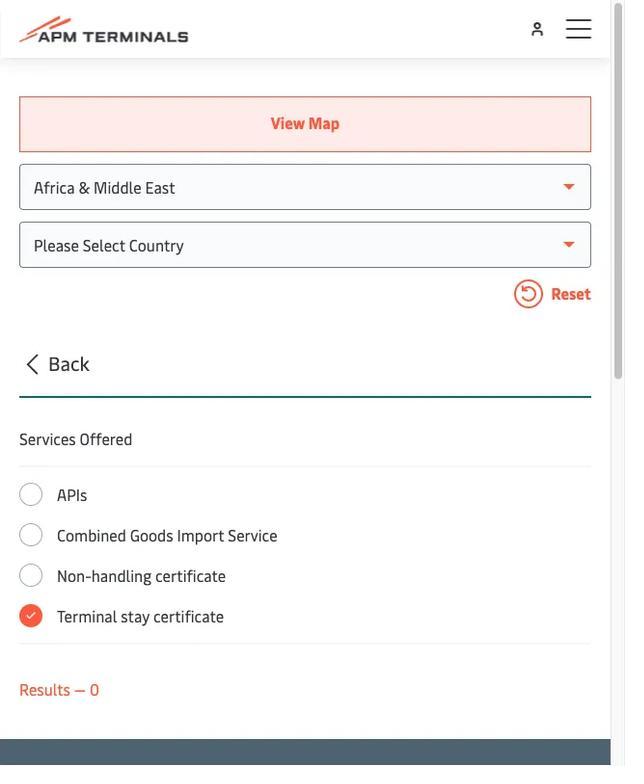 Task type: describe. For each thing, give the bounding box(es) containing it.
import
[[177, 525, 224, 546]]

Non-handling certificate radio
[[19, 564, 42, 588]]

results
[[19, 679, 70, 700]]

reset
[[548, 283, 591, 304]]

non-handling certificate
[[57, 565, 226, 586]]

certificate for terminal stay certificate
[[153, 606, 224, 627]]

goods
[[130, 525, 173, 546]]

terminal stay certificate
[[57, 606, 224, 627]]

results — 0
[[19, 679, 99, 700]]

Combined Goods Import Service radio
[[19, 524, 42, 547]]

combined
[[57, 525, 126, 546]]

view map
[[271, 112, 340, 133]]

offered
[[80, 428, 133, 449]]

services offered
[[19, 428, 133, 449]]

stay
[[121, 606, 150, 627]]

APIs radio
[[19, 483, 42, 506]]

reset button
[[19, 280, 591, 313]]

combined goods import service
[[57, 525, 277, 546]]

0
[[90, 679, 99, 700]]

view
[[271, 112, 305, 133]]



Task type: vqa. For each thing, say whether or not it's contained in the screenshot.
topmost more
no



Task type: locate. For each thing, give the bounding box(es) containing it.
certificate down import
[[155, 565, 226, 586]]

non-
[[57, 565, 91, 586]]

Terminal stay certificate radio
[[19, 605, 42, 628]]

—
[[74, 679, 86, 700]]

services
[[19, 428, 76, 449]]

map
[[308, 112, 340, 133]]

view map button
[[19, 96, 591, 152]]

service
[[228, 525, 277, 546]]

certificate for non-handling certificate
[[155, 565, 226, 586]]

0 vertical spatial certificate
[[155, 565, 226, 586]]

1 vertical spatial certificate
[[153, 606, 224, 627]]

certificate right stay
[[153, 606, 224, 627]]

apis
[[57, 484, 87, 505]]

certificate
[[155, 565, 226, 586], [153, 606, 224, 627]]

back
[[48, 350, 90, 376]]

terminal
[[57, 606, 117, 627]]

back button
[[14, 348, 591, 398]]

handling
[[91, 565, 152, 586]]



